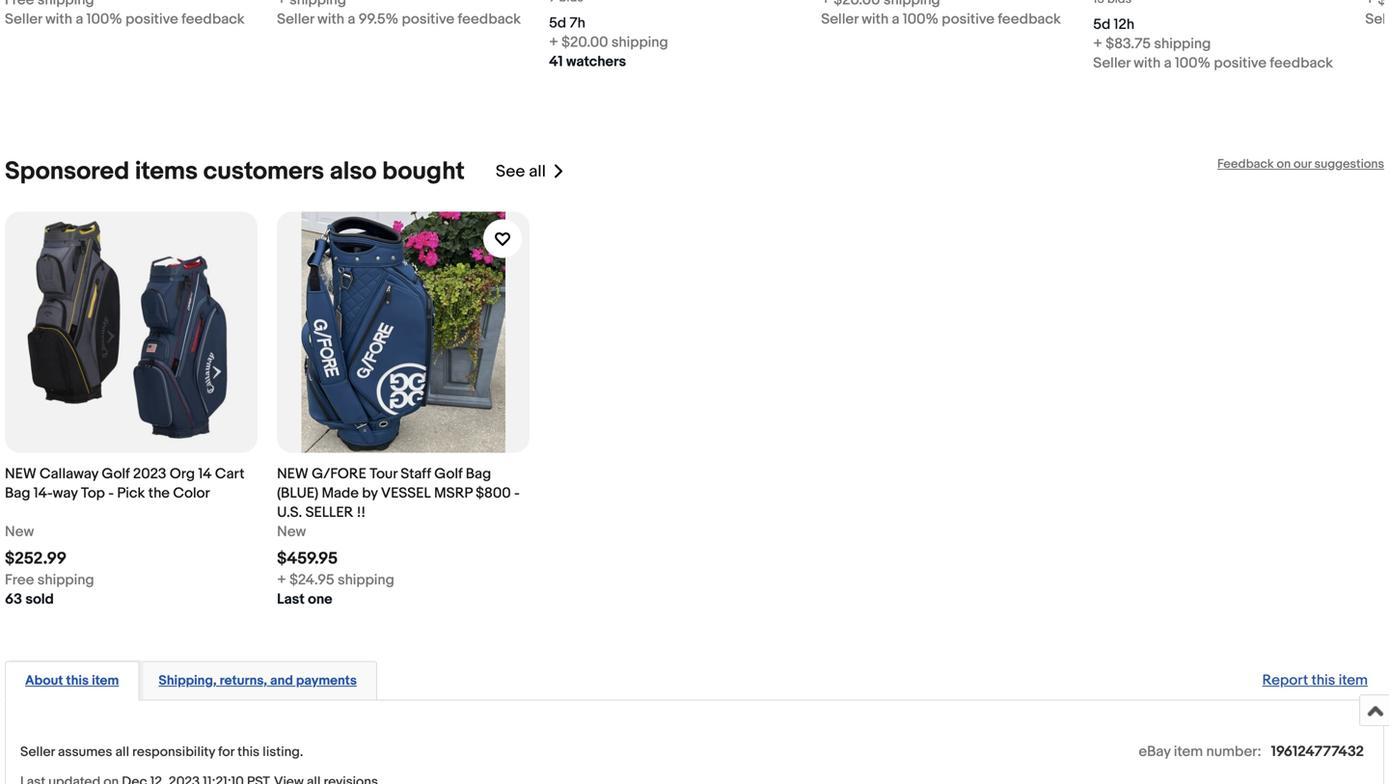 Task type: vqa. For each thing, say whether or not it's contained in the screenshot.
the 'Puzzles' dropdown button
no



Task type: describe. For each thing, give the bounding box(es) containing it.
msrp
[[434, 485, 472, 502]]

41
[[549, 53, 563, 70]]

shipping inside the 5d 7h + $20.00 shipping 41 watchers
[[611, 34, 668, 51]]

feedback
[[1217, 157, 1274, 172]]

0 horizontal spatial 100%
[[86, 11, 122, 28]]

the
[[148, 485, 170, 502]]

shipping, returns, and payments button
[[159, 672, 357, 690]]

seller assumes all responsibility for this listing.
[[20, 744, 303, 761]]

bag inside new callaway golf 2023 org 14 cart bag 14-way top - pick the color
[[5, 485, 30, 502]]

number:
[[1206, 743, 1262, 761]]

1 seller with a 100% positive feedback link from the left
[[5, 0, 258, 29]]

feedback inside 5d 12h + $83.75 shipping seller with a 100% positive feedback
[[1270, 54, 1333, 72]]

1 seller with a 100% positive feedback from the left
[[5, 11, 245, 28]]

feedback on our suggestions link
[[1217, 157, 1384, 172]]

2 seller with a 100% positive feedback from the left
[[821, 11, 1061, 28]]

+ for + $83.75 shipping
[[1093, 35, 1103, 53]]

color
[[173, 485, 210, 502]]

shipping,
[[159, 673, 217, 689]]

payments
[[296, 673, 357, 689]]

100% inside 5d 12h + $83.75 shipping seller with a 100% positive feedback
[[1175, 54, 1211, 72]]

also
[[330, 157, 377, 187]]

14
[[198, 465, 212, 483]]

tour
[[370, 465, 397, 483]]

assumes
[[58, 744, 112, 761]]

all inside see all link
[[529, 162, 546, 182]]

$459.95 text field
[[277, 549, 338, 569]]

+ for + $20.00 shipping
[[549, 34, 558, 51]]

free
[[5, 572, 34, 589]]

way
[[53, 485, 78, 502]]

new g/fore tour staff golf bag (blue) made by vessel  msrp $800 - u.s. seller !! new $459.95 + $24.95 shipping last one
[[277, 465, 520, 608]]

99.5%
[[359, 11, 399, 28]]

on
[[1277, 157, 1291, 172]]

5d for $20.00
[[549, 14, 566, 32]]

item for about this item
[[92, 673, 119, 689]]

Seller with a 100% positive feedback text field
[[1093, 53, 1333, 73]]

and
[[270, 673, 293, 689]]

with inside 5d 12h + $83.75 shipping seller with a 100% positive feedback
[[1134, 54, 1161, 72]]

- inside new callaway golf 2023 org 14 cart bag 14-way top - pick the color
[[108, 485, 114, 502]]

seller
[[305, 504, 353, 521]]

returns,
[[220, 673, 267, 689]]

2 seller with a 100% positive feedback link from the left
[[821, 0, 1074, 29]]

report
[[1263, 672, 1308, 689]]

sponsored items customers also bought
[[5, 157, 465, 187]]

5d for $83.75
[[1093, 16, 1111, 33]]

2023
[[133, 465, 166, 483]]

new $252.99 free shipping 63 sold
[[5, 523, 94, 608]]

listing.
[[263, 744, 303, 761]]

$20.00
[[562, 34, 608, 51]]

positive inside 5d 12h + $83.75 shipping seller with a 100% positive feedback
[[1214, 54, 1267, 72]]

5d 12h + $83.75 shipping seller with a 100% positive feedback
[[1093, 16, 1333, 72]]

new for new g/fore tour staff golf bag (blue) made by vessel  msrp $800 - u.s. seller !! new $459.95 + $24.95 shipping last one
[[277, 465, 308, 483]]

14-
[[34, 485, 53, 502]]

sponsored
[[5, 157, 129, 187]]

sell link
[[1365, 0, 1389, 29]]

seller inside 5d 12h + $83.75 shipping seller with a 100% positive feedback
[[1093, 54, 1131, 72]]

shipping inside new g/fore tour staff golf bag (blue) made by vessel  msrp $800 - u.s. seller !! new $459.95 + $24.95 shipping last one
[[338, 572, 394, 589]]

63 sold text field
[[5, 590, 54, 609]]

ebay
[[1139, 743, 1171, 761]]

staff
[[401, 465, 431, 483]]

about
[[25, 673, 63, 689]]

see all link
[[496, 157, 565, 187]]

New text field
[[277, 522, 306, 542]]

$83.75
[[1106, 35, 1151, 53]]

see
[[496, 162, 525, 182]]

Free shipping text field
[[5, 571, 94, 590]]

cart
[[215, 465, 245, 483]]

bought
[[382, 157, 465, 187]]

See all text field
[[496, 162, 546, 182]]

made
[[322, 485, 359, 502]]

shipping inside 5d 12h + $83.75 shipping seller with a 100% positive feedback
[[1154, 35, 1211, 53]]

about this item button
[[25, 672, 119, 690]]

$24.95
[[290, 572, 334, 589]]

seller with a 100% positive feedback text field for 2nd seller with a 100% positive feedback link from left
[[821, 10, 1061, 29]]

+ $83.75 shipping text field
[[1093, 34, 1211, 53]]



Task type: locate. For each thing, give the bounding box(es) containing it.
1 horizontal spatial 5d
[[1093, 16, 1111, 33]]

5d left 7h at top left
[[549, 14, 566, 32]]

1 vertical spatial bag
[[5, 485, 30, 502]]

1 golf from the left
[[102, 465, 130, 483]]

0 horizontal spatial 5d
[[549, 14, 566, 32]]

0 horizontal spatial item
[[92, 673, 119, 689]]

positive
[[125, 11, 178, 28], [402, 11, 455, 28], [942, 11, 995, 28], [1214, 54, 1267, 72]]

this for report
[[1312, 672, 1336, 689]]

196124777432
[[1271, 743, 1364, 761]]

100%
[[86, 11, 122, 28], [903, 11, 939, 28], [1175, 54, 1211, 72]]

1 horizontal spatial new
[[277, 465, 308, 483]]

one
[[308, 591, 333, 608]]

new
[[5, 465, 36, 483], [277, 465, 308, 483]]

seller
[[5, 11, 42, 28], [277, 11, 314, 28], [821, 11, 858, 28], [1093, 54, 1131, 72], [20, 744, 55, 761]]

+ inside 5d 12h + $83.75 shipping seller with a 100% positive feedback
[[1093, 35, 1103, 53]]

this inside report this item link
[[1312, 672, 1336, 689]]

+ inside new g/fore tour staff golf bag (blue) made by vessel  msrp $800 - u.s. seller !! new $459.95 + $24.95 shipping last one
[[277, 572, 286, 589]]

Sell text field
[[1365, 10, 1389, 29]]

new inside new callaway golf 2023 org 14 cart bag 14-way top - pick the color
[[5, 465, 36, 483]]

new inside new g/fore tour staff golf bag (blue) made by vessel  msrp $800 - u.s. seller !! new $459.95 + $24.95 shipping last one
[[277, 523, 306, 541]]

item right about
[[92, 673, 119, 689]]

this right report at the bottom of the page
[[1312, 672, 1336, 689]]

sell
[[1365, 11, 1389, 28]]

2 new from the left
[[277, 465, 308, 483]]

Seller with a 100% positive feedback text field
[[5, 10, 245, 29], [821, 10, 1061, 29]]

all
[[529, 162, 546, 182], [115, 744, 129, 761]]

last
[[277, 591, 305, 608]]

+
[[549, 34, 558, 51], [1093, 35, 1103, 53], [277, 572, 286, 589]]

item
[[1339, 672, 1368, 689], [92, 673, 119, 689], [1174, 743, 1203, 761]]

ebay item number: 196124777432
[[1139, 743, 1364, 761]]

1 horizontal spatial item
[[1174, 743, 1203, 761]]

all right the assumes
[[115, 744, 129, 761]]

+ up last
[[277, 572, 286, 589]]

shipping
[[611, 34, 668, 51], [1154, 35, 1211, 53], [37, 572, 94, 589], [338, 572, 394, 589]]

2 horizontal spatial this
[[1312, 672, 1336, 689]]

41 watchers text field
[[549, 52, 626, 71]]

1 new from the left
[[5, 465, 36, 483]]

5d
[[549, 14, 566, 32], [1093, 16, 1111, 33]]

pick
[[117, 485, 145, 502]]

new callaway golf 2023 org 14 cart bag 14-way top - pick the color
[[5, 465, 245, 502]]

1 seller with a 100% positive feedback text field from the left
[[5, 10, 245, 29]]

seller with a 100% positive feedback
[[5, 11, 245, 28], [821, 11, 1061, 28]]

golf up pick
[[102, 465, 130, 483]]

customers
[[203, 157, 324, 187]]

feedback inside seller with a 99.5% positive feedback "text box"
[[458, 11, 521, 28]]

Last one text field
[[277, 590, 333, 609]]

Seller with a 99.5% positive feedback text field
[[277, 10, 521, 29]]

g/fore
[[312, 465, 366, 483]]

0 horizontal spatial bag
[[5, 485, 30, 502]]

5d 7h + $20.00 shipping 41 watchers
[[549, 14, 668, 70]]

0 horizontal spatial all
[[115, 744, 129, 761]]

a inside "text box"
[[348, 11, 355, 28]]

seller with a 99.5% positive feedback link
[[277, 0, 530, 29]]

sold
[[25, 591, 54, 608]]

this inside about this item button
[[66, 673, 89, 689]]

1 - from the left
[[108, 485, 114, 502]]

2 new from the left
[[277, 523, 306, 541]]

New text field
[[5, 522, 34, 542]]

shipping, returns, and payments
[[159, 673, 357, 689]]

item inside button
[[92, 673, 119, 689]]

with inside "text box"
[[317, 11, 344, 28]]

new up 14-
[[5, 465, 36, 483]]

this for about
[[66, 673, 89, 689]]

shipping inside new $252.99 free shipping 63 sold
[[37, 572, 94, 589]]

0 horizontal spatial -
[[108, 485, 114, 502]]

bag
[[466, 465, 491, 483], [5, 485, 30, 502]]

positive inside "text box"
[[402, 11, 455, 28]]

$252.99 text field
[[5, 549, 67, 569]]

watchers
[[566, 53, 626, 70]]

golf inside new g/fore tour staff golf bag (blue) made by vessel  msrp $800 - u.s. seller !! new $459.95 + $24.95 shipping last one
[[434, 465, 463, 483]]

1 horizontal spatial all
[[529, 162, 546, 182]]

all right the see
[[529, 162, 546, 182]]

golf inside new callaway golf 2023 org 14 cart bag 14-way top - pick the color
[[102, 465, 130, 483]]

1 horizontal spatial this
[[237, 744, 260, 761]]

golf up msrp
[[434, 465, 463, 483]]

callaway
[[40, 465, 98, 483]]

5d left 12h
[[1093, 16, 1111, 33]]

org
[[170, 465, 195, 483]]

1 horizontal spatial bag
[[466, 465, 491, 483]]

with
[[45, 11, 72, 28], [317, 11, 344, 28], [862, 11, 889, 28], [1134, 54, 1161, 72]]

1 vertical spatial all
[[115, 744, 129, 761]]

0 horizontal spatial seller with a 100% positive feedback link
[[5, 0, 258, 29]]

$459.95
[[277, 549, 338, 569]]

new inside new $252.99 free shipping 63 sold
[[5, 523, 34, 541]]

this right about
[[66, 673, 89, 689]]

2 seller with a 100% positive feedback text field from the left
[[821, 10, 1061, 29]]

item right ebay
[[1174, 743, 1203, 761]]

- inside new g/fore tour staff golf bag (blue) made by vessel  msrp $800 - u.s. seller !! new $459.95 + $24.95 shipping last one
[[514, 485, 520, 502]]

our
[[1294, 157, 1312, 172]]

item right report at the bottom of the page
[[1339, 672, 1368, 689]]

$252.99
[[5, 549, 67, 569]]

responsibility
[[132, 744, 215, 761]]

5d inside 5d 12h + $83.75 shipping seller with a 100% positive feedback
[[1093, 16, 1111, 33]]

new inside new g/fore tour staff golf bag (blue) made by vessel  msrp $800 - u.s. seller !! new $459.95 + $24.95 shipping last one
[[277, 465, 308, 483]]

suggestions
[[1315, 157, 1384, 172]]

5d 12h text field
[[1093, 15, 1135, 34]]

$800
[[476, 485, 511, 502]]

new
[[5, 523, 34, 541], [277, 523, 306, 541]]

a
[[76, 11, 83, 28], [348, 11, 355, 28], [892, 11, 900, 28], [1164, 54, 1172, 72]]

bag up $800
[[466, 465, 491, 483]]

this right 'for'
[[237, 744, 260, 761]]

0 horizontal spatial seller with a 100% positive feedback text field
[[5, 10, 245, 29]]

top
[[81, 485, 105, 502]]

!!
[[357, 504, 366, 521]]

golf
[[102, 465, 130, 483], [434, 465, 463, 483]]

2 horizontal spatial 100%
[[1175, 54, 1211, 72]]

vessel
[[381, 485, 431, 502]]

None text field
[[277, 0, 346, 10], [549, 0, 584, 5], [1093, 0, 1132, 7], [277, 0, 346, 10], [549, 0, 584, 5], [1093, 0, 1132, 7]]

0 horizontal spatial seller with a 100% positive feedback
[[5, 11, 245, 28]]

2 - from the left
[[514, 485, 520, 502]]

about this item
[[25, 673, 119, 689]]

2 golf from the left
[[434, 465, 463, 483]]

0 horizontal spatial +
[[277, 572, 286, 589]]

feedback on our suggestions
[[1217, 157, 1384, 172]]

new up (blue) on the left
[[277, 465, 308, 483]]

2 horizontal spatial item
[[1339, 672, 1368, 689]]

(blue)
[[277, 485, 318, 502]]

0 vertical spatial bag
[[466, 465, 491, 483]]

0 horizontal spatial this
[[66, 673, 89, 689]]

0 vertical spatial all
[[529, 162, 546, 182]]

5d inside the 5d 7h + $20.00 shipping 41 watchers
[[549, 14, 566, 32]]

5d 7h text field
[[549, 13, 585, 33]]

- right $800
[[514, 485, 520, 502]]

1 horizontal spatial golf
[[434, 465, 463, 483]]

2 horizontal spatial +
[[1093, 35, 1103, 53]]

+ inside the 5d 7h + $20.00 shipping 41 watchers
[[549, 34, 558, 51]]

1 horizontal spatial seller with a 100% positive feedback link
[[821, 0, 1074, 29]]

1 horizontal spatial seller with a 100% positive feedback
[[821, 11, 1061, 28]]

new for new callaway golf 2023 org 14 cart bag 14-way top - pick the color
[[5, 465, 36, 483]]

+ $24.95 shipping text field
[[277, 571, 394, 590]]

new down "u.s."
[[277, 523, 306, 541]]

+ $20.00 shipping text field
[[549, 33, 668, 52]]

1 horizontal spatial seller with a 100% positive feedback text field
[[821, 10, 1061, 29]]

1 horizontal spatial new
[[277, 523, 306, 541]]

0 horizontal spatial new
[[5, 523, 34, 541]]

shipping up seller with a 100% positive feedback text box
[[1154, 35, 1211, 53]]

+ down 5d 12h text field
[[1093, 35, 1103, 53]]

tab list containing about this item
[[5, 657, 1384, 701]]

1 horizontal spatial 100%
[[903, 11, 939, 28]]

tab list
[[5, 657, 1384, 701]]

report this item
[[1263, 672, 1368, 689]]

1 new from the left
[[5, 523, 34, 541]]

seller with a 100% positive feedback link
[[5, 0, 258, 29], [821, 0, 1074, 29]]

for
[[218, 744, 234, 761]]

12h
[[1114, 16, 1135, 33]]

seller with a 100% positive feedback text field for first seller with a 100% positive feedback link from the left
[[5, 10, 245, 29]]

bag left 14-
[[5, 485, 30, 502]]

+ up 41 on the top of page
[[549, 34, 558, 51]]

this
[[1312, 672, 1336, 689], [66, 673, 89, 689], [237, 744, 260, 761]]

1 horizontal spatial +
[[549, 34, 558, 51]]

7h
[[570, 14, 585, 32]]

63
[[5, 591, 22, 608]]

new up $252.99
[[5, 523, 34, 541]]

shipping right $24.95
[[338, 572, 394, 589]]

None text field
[[5, 0, 94, 10], [821, 0, 940, 10], [1365, 0, 1389, 10], [5, 0, 94, 10], [821, 0, 940, 10], [1365, 0, 1389, 10]]

0 horizontal spatial golf
[[102, 465, 130, 483]]

shipping up sold
[[37, 572, 94, 589]]

bag inside new g/fore tour staff golf bag (blue) made by vessel  msrp $800 - u.s. seller !! new $459.95 + $24.95 shipping last one
[[466, 465, 491, 483]]

1 horizontal spatial -
[[514, 485, 520, 502]]

items
[[135, 157, 198, 187]]

0 horizontal spatial new
[[5, 465, 36, 483]]

see all
[[496, 162, 546, 182]]

- right the top
[[108, 485, 114, 502]]

item for report this item
[[1339, 672, 1368, 689]]

seller inside "text box"
[[277, 11, 314, 28]]

report this item link
[[1253, 662, 1378, 699]]

-
[[108, 485, 114, 502], [514, 485, 520, 502]]

seller with a 99.5% positive feedback
[[277, 11, 521, 28]]

shipping up watchers
[[611, 34, 668, 51]]

feedback
[[181, 11, 245, 28], [458, 11, 521, 28], [998, 11, 1061, 28], [1270, 54, 1333, 72]]

u.s.
[[277, 504, 302, 521]]

by
[[362, 485, 378, 502]]

a inside 5d 12h + $83.75 shipping seller with a 100% positive feedback
[[1164, 54, 1172, 72]]



